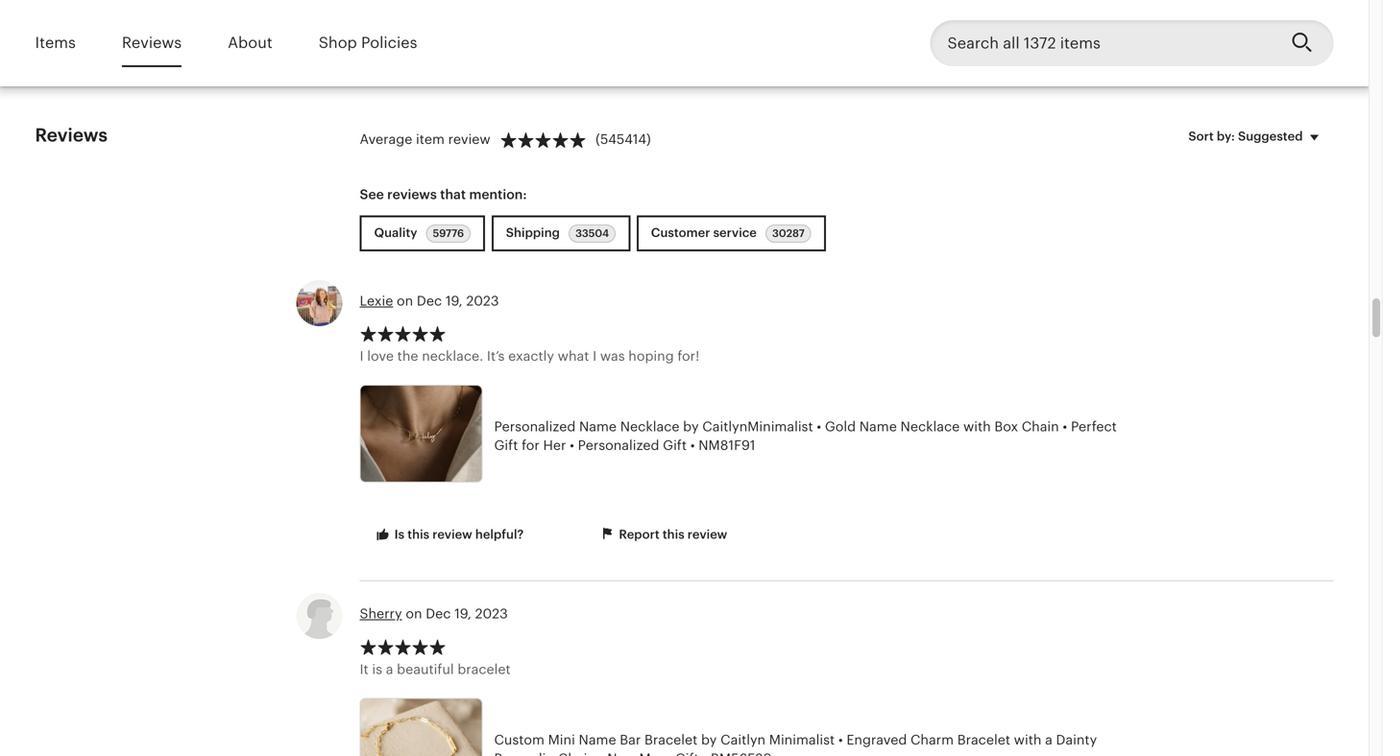 Task type: locate. For each thing, give the bounding box(es) containing it.
necklace left box
[[901, 419, 960, 435]]

by
[[683, 419, 699, 435], [701, 733, 717, 748]]

report
[[619, 528, 660, 542]]

1 i from the left
[[360, 349, 364, 364]]

•
[[817, 419, 821, 435], [1063, 419, 1067, 435], [570, 438, 574, 453], [690, 438, 695, 453], [838, 733, 843, 748], [599, 752, 604, 757], [703, 752, 707, 757]]

review right report
[[688, 528, 727, 542]]

helpful?
[[475, 528, 524, 542]]

• left the nm81f91 on the right bottom of page
[[690, 438, 695, 453]]

0 horizontal spatial with
[[963, 419, 991, 435]]

1 vertical spatial with
[[1014, 733, 1042, 748]]

by inside "personalized name necklace by caitlynminimalist • gold name necklace with box chain • perfect gift for her • personalized gift • nm81f91"
[[683, 419, 699, 435]]

bracelet right charm
[[957, 733, 1010, 748]]

2 this from the left
[[663, 528, 685, 542]]

• left gold
[[817, 419, 821, 435]]

this
[[408, 528, 430, 542], [663, 528, 685, 542]]

with inside custom mini name bar bracelet by caitlyn minimalist • engraved charm bracelet with a dainty paperclip chain • new mom gift • bm56f39
[[1014, 733, 1042, 748]]

gold
[[825, 419, 856, 435]]

reviews
[[387, 187, 437, 202]]

caitlyn
[[720, 733, 766, 748]]

review left 'helpful?'
[[433, 528, 472, 542]]

it
[[360, 662, 369, 678]]

0 horizontal spatial personalized
[[494, 419, 576, 435]]

1 horizontal spatial necklace
[[901, 419, 960, 435]]

custom mini name bar bracelet by caitlyn minimalist • engraved charm bracelet with a dainty paperclip chain • new mom gift • bm56f39 link
[[360, 699, 1119, 757]]

item
[[416, 131, 445, 147]]

• left engraved
[[838, 733, 843, 748]]

is
[[372, 662, 382, 678]]

• right her
[[570, 438, 574, 453]]

gift
[[494, 438, 518, 453], [663, 438, 687, 453], [675, 752, 699, 757]]

review for is this review helpful?
[[433, 528, 472, 542]]

with left box
[[963, 419, 991, 435]]

2 necklace from the left
[[901, 419, 960, 435]]

0 vertical spatial 2023
[[466, 293, 499, 309]]

sort by: suggested
[[1189, 129, 1303, 144]]

1 horizontal spatial a
[[1045, 733, 1053, 748]]

0 vertical spatial dec
[[417, 293, 442, 309]]

reviews link
[[122, 21, 182, 66]]

0 vertical spatial personalized
[[494, 419, 576, 435]]

1 horizontal spatial bracelet
[[957, 733, 1010, 748]]

mini
[[548, 733, 575, 748]]

on
[[397, 293, 413, 309], [406, 607, 422, 622]]

average item review
[[360, 131, 491, 147]]

custom mini name bar bracelet by caitlyn minimalist • engraved charm bracelet with a dainty paperclip chain • new mom gift • bm56f39
[[494, 733, 1097, 757]]

was
[[600, 349, 625, 364]]

1 horizontal spatial chain
[[1022, 419, 1059, 435]]

that
[[440, 187, 466, 202]]

1 vertical spatial by
[[701, 733, 717, 748]]

this right report
[[663, 528, 685, 542]]

dec up it is a beautiful bracelet
[[426, 607, 451, 622]]

i
[[360, 349, 364, 364], [593, 349, 597, 364]]

0 vertical spatial on
[[397, 293, 413, 309]]

19, for sherry on dec 19, 2023
[[454, 607, 472, 622]]

bracelet up mom
[[645, 733, 698, 748]]

i left love
[[360, 349, 364, 364]]

personalized up for
[[494, 419, 576, 435]]

name right gold
[[859, 419, 897, 435]]

review right item on the top of the page
[[448, 131, 491, 147]]

a left "dainty" at the bottom right of page
[[1045, 733, 1053, 748]]

1 necklace from the left
[[620, 419, 680, 435]]

sherry
[[360, 607, 402, 622]]

1 vertical spatial 2023
[[475, 607, 508, 622]]

by up the nm81f91 on the right bottom of page
[[683, 419, 699, 435]]

2023 up bracelet
[[475, 607, 508, 622]]

19,
[[446, 293, 463, 309], [454, 607, 472, 622]]

lexie
[[360, 293, 393, 309]]

2023 up 'it's'
[[466, 293, 499, 309]]

• left new
[[599, 752, 604, 757]]

personalized
[[494, 419, 576, 435], [578, 438, 659, 453]]

i left was
[[593, 349, 597, 364]]

0 vertical spatial 19,
[[446, 293, 463, 309]]

1 horizontal spatial this
[[663, 528, 685, 542]]

30287
[[772, 228, 805, 240]]

0 horizontal spatial by
[[683, 419, 699, 435]]

name
[[579, 419, 617, 435], [859, 419, 897, 435], [579, 733, 616, 748]]

necklace
[[620, 419, 680, 435], [901, 419, 960, 435]]

0 horizontal spatial this
[[408, 528, 430, 542]]

see
[[360, 187, 384, 202]]

0 vertical spatial by
[[683, 419, 699, 435]]

box
[[995, 419, 1018, 435]]

a
[[386, 662, 393, 678], [1045, 733, 1053, 748]]

is this review helpful?
[[391, 528, 524, 542]]

engraved
[[847, 733, 907, 748]]

chain
[[1022, 419, 1059, 435], [558, 752, 596, 757]]

policies
[[361, 34, 417, 52]]

what
[[558, 349, 589, 364]]

1 vertical spatial 19,
[[454, 607, 472, 622]]

shop policies link
[[319, 21, 417, 66]]

1 vertical spatial chain
[[558, 752, 596, 757]]

with inside "personalized name necklace by caitlynminimalist • gold name necklace with box chain • perfect gift for her • personalized gift • nm81f91"
[[963, 419, 991, 435]]

on right lexie
[[397, 293, 413, 309]]

1 vertical spatial a
[[1045, 733, 1053, 748]]

1 horizontal spatial by
[[701, 733, 717, 748]]

i love the necklace. it's exactly what i was hoping for!
[[360, 349, 700, 364]]

the
[[397, 349, 418, 364]]

1 vertical spatial dec
[[426, 607, 451, 622]]

bracelet
[[458, 662, 511, 678]]

gift right mom
[[675, 752, 699, 757]]

chain right box
[[1022, 419, 1059, 435]]

shop policies
[[319, 34, 417, 52]]

review
[[448, 131, 491, 147], [433, 528, 472, 542], [688, 528, 727, 542]]

19, up bracelet
[[454, 607, 472, 622]]

1 horizontal spatial reviews
[[122, 34, 182, 52]]

33504
[[575, 228, 609, 240]]

on for lexie
[[397, 293, 413, 309]]

0 vertical spatial with
[[963, 419, 991, 435]]

name up new
[[579, 733, 616, 748]]

2023
[[466, 293, 499, 309], [475, 607, 508, 622]]

on right sherry link on the bottom of page
[[406, 607, 422, 622]]

by left caitlyn
[[701, 733, 717, 748]]

by:
[[1217, 129, 1235, 144]]

0 vertical spatial a
[[386, 662, 393, 678]]

0 horizontal spatial bracelet
[[645, 733, 698, 748]]

1 vertical spatial on
[[406, 607, 422, 622]]

Search all 1372 items text field
[[930, 20, 1276, 66]]

chain inside "personalized name necklace by caitlynminimalist • gold name necklace with box chain • perfect gift for her • personalized gift • nm81f91"
[[1022, 419, 1059, 435]]

chain down mini
[[558, 752, 596, 757]]

dec
[[417, 293, 442, 309], [426, 607, 451, 622]]

2023 for sherry on dec 19, 2023
[[475, 607, 508, 622]]

lexie on dec 19, 2023
[[360, 293, 499, 309]]

gift inside custom mini name bar bracelet by caitlyn minimalist • engraved charm bracelet with a dainty paperclip chain • new mom gift • bm56f39
[[675, 752, 699, 757]]

this for is
[[408, 528, 430, 542]]

0 horizontal spatial chain
[[558, 752, 596, 757]]

beautiful
[[397, 662, 454, 678]]

minimalist
[[769, 733, 835, 748]]

dec for sherry
[[426, 607, 451, 622]]

0 horizontal spatial i
[[360, 349, 364, 364]]

19, for lexie on dec 19, 2023
[[446, 293, 463, 309]]

name down was
[[579, 419, 617, 435]]

0 horizontal spatial necklace
[[620, 419, 680, 435]]

19, up necklace.
[[446, 293, 463, 309]]

1 horizontal spatial i
[[593, 349, 597, 364]]

with
[[963, 419, 991, 435], [1014, 733, 1042, 748]]

shop
[[319, 34, 357, 52]]

with left "dainty" at the bottom right of page
[[1014, 733, 1042, 748]]

personalized right her
[[578, 438, 659, 453]]

0 vertical spatial reviews
[[122, 34, 182, 52]]

bar
[[620, 733, 641, 748]]

sort by: suggested button
[[1174, 117, 1340, 157]]

custom
[[494, 733, 545, 748]]

1 this from the left
[[408, 528, 430, 542]]

necklace down the hoping at top
[[620, 419, 680, 435]]

items
[[35, 34, 76, 52]]

reviews
[[122, 34, 182, 52], [35, 125, 108, 145]]

dec right lexie
[[417, 293, 442, 309]]

a right is
[[386, 662, 393, 678]]

1 horizontal spatial with
[[1014, 733, 1042, 748]]

1 vertical spatial personalized
[[578, 438, 659, 453]]

0 vertical spatial chain
[[1022, 419, 1059, 435]]

this right is
[[408, 528, 430, 542]]

bracelet
[[645, 733, 698, 748], [957, 733, 1010, 748]]

0 horizontal spatial reviews
[[35, 125, 108, 145]]



Task type: vqa. For each thing, say whether or not it's contained in the screenshot.
'(1.8k)'
no



Task type: describe. For each thing, give the bounding box(es) containing it.
1 bracelet from the left
[[645, 733, 698, 748]]

it's
[[487, 349, 505, 364]]

lexie link
[[360, 293, 393, 309]]

for
[[522, 438, 540, 453]]

about link
[[228, 21, 273, 66]]

quality
[[374, 226, 420, 240]]

sherry link
[[360, 607, 402, 622]]

charm
[[911, 733, 954, 748]]

caitlynminimalist
[[702, 419, 813, 435]]

• left bm56f39
[[703, 752, 707, 757]]

nm81f91
[[699, 438, 756, 453]]

by inside custom mini name bar bracelet by caitlyn minimalist • engraved charm bracelet with a dainty paperclip chain • new mom gift • bm56f39
[[701, 733, 717, 748]]

for!
[[678, 349, 700, 364]]

is this review helpful? button
[[360, 518, 538, 554]]

review for report this review
[[688, 528, 727, 542]]

service
[[713, 226, 757, 240]]

2023 for lexie on dec 19, 2023
[[466, 293, 499, 309]]

on for sherry
[[406, 607, 422, 622]]

paperclip
[[494, 752, 555, 757]]

see reviews that mention:
[[360, 187, 527, 202]]

dainty
[[1056, 733, 1097, 748]]

customer
[[651, 226, 710, 240]]

1 horizontal spatial personalized
[[578, 438, 659, 453]]

hoping
[[628, 349, 674, 364]]

about
[[228, 34, 273, 52]]

gift left for
[[494, 438, 518, 453]]

average
[[360, 131, 412, 147]]

name inside custom mini name bar bracelet by caitlyn minimalist • engraved charm bracelet with a dainty paperclip chain • new mom gift • bm56f39
[[579, 733, 616, 748]]

bm56f39
[[711, 752, 772, 757]]

her
[[543, 438, 566, 453]]

• left perfect
[[1063, 419, 1067, 435]]

it is a beautiful bracelet
[[360, 662, 511, 678]]

items link
[[35, 21, 76, 66]]

0 horizontal spatial a
[[386, 662, 393, 678]]

personalized name necklace by caitlynminimalist • gold name necklace with box chain • perfect gift for her • personalized gift • nm81f91
[[494, 419, 1117, 453]]

1 vertical spatial reviews
[[35, 125, 108, 145]]

suggested
[[1238, 129, 1303, 144]]

personalized name necklace by caitlynminimalist • gold name necklace with box chain • perfect gift for her • personalized gift • nm81f91 link
[[360, 385, 1119, 488]]

exactly
[[508, 349, 554, 364]]

mom
[[639, 752, 672, 757]]

2 i from the left
[[593, 349, 597, 364]]

2 bracelet from the left
[[957, 733, 1010, 748]]

shipping
[[506, 226, 563, 240]]

report this review
[[616, 528, 727, 542]]

love
[[367, 349, 394, 364]]

is
[[394, 528, 405, 542]]

dec for lexie
[[417, 293, 442, 309]]

new
[[607, 752, 636, 757]]

(545414)
[[596, 131, 651, 147]]

a inside custom mini name bar bracelet by caitlyn minimalist • engraved charm bracelet with a dainty paperclip chain • new mom gift • bm56f39
[[1045, 733, 1053, 748]]

perfect
[[1071, 419, 1117, 435]]

mention:
[[469, 187, 527, 202]]

this for report
[[663, 528, 685, 542]]

chain inside custom mini name bar bracelet by caitlyn minimalist • engraved charm bracelet with a dainty paperclip chain • new mom gift • bm56f39
[[558, 752, 596, 757]]

sherry on dec 19, 2023
[[360, 607, 508, 622]]

review for average item review
[[448, 131, 491, 147]]

59776
[[433, 228, 464, 240]]

customer service
[[651, 226, 760, 240]]

gift left the nm81f91 on the right bottom of page
[[663, 438, 687, 453]]

sort
[[1189, 129, 1214, 144]]

necklace.
[[422, 349, 483, 364]]

report this review button
[[584, 518, 742, 554]]



